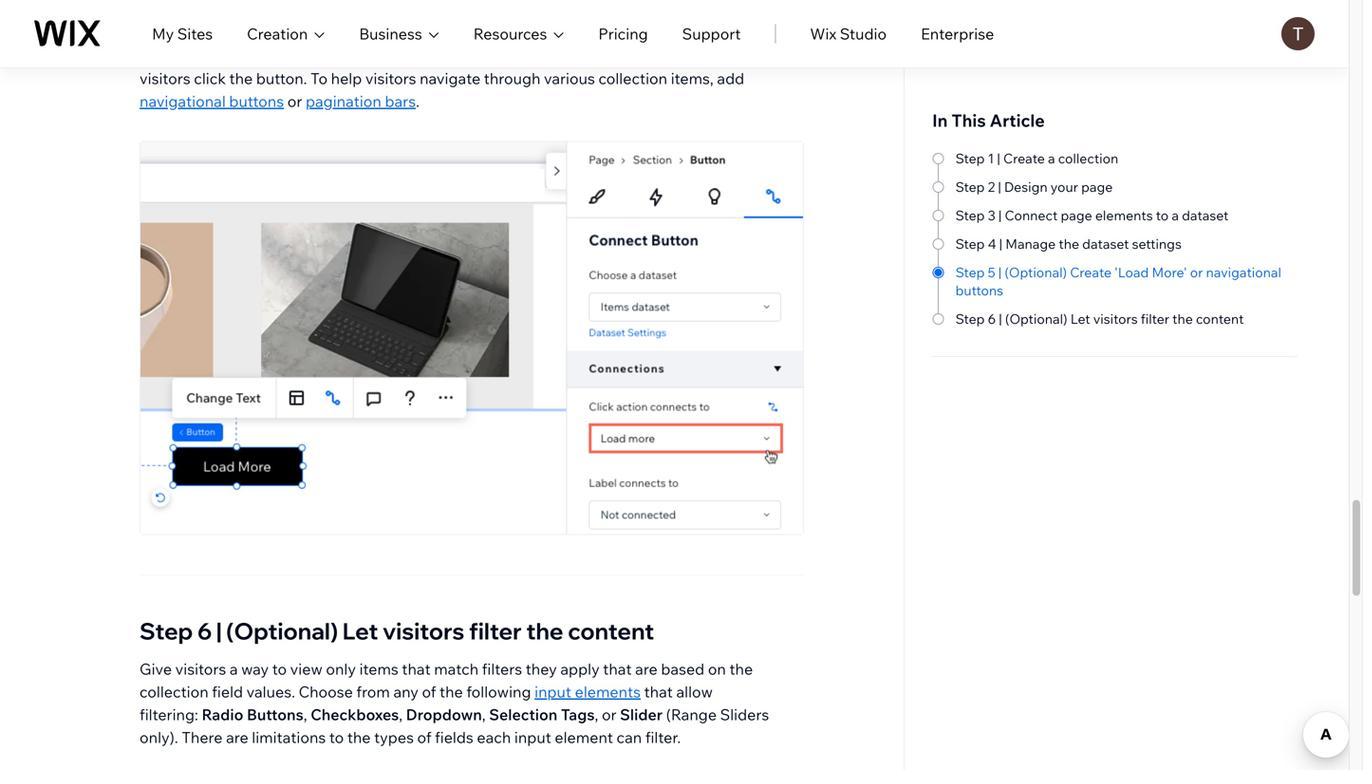 Task type: describe. For each thing, give the bounding box(es) containing it.
1 vertical spatial filter
[[469, 617, 522, 645]]

items inside ' button to improve the page's loading performance. this allows you to hide items from displaying until visitors click the button. to help visitors navigate through various collection items, add navigational buttons or pagination bars .
[[612, 46, 651, 65]]

1 horizontal spatial content
[[1197, 311, 1245, 327]]

the down step 3 | connect page elements to a dataset
[[1059, 236, 1080, 252]]

allow
[[677, 682, 713, 701]]

0 vertical spatial let
[[1071, 311, 1091, 327]]

1 vertical spatial 6
[[197, 617, 212, 645]]

page's
[[246, 46, 292, 65]]

items, inside ' button to improve the page's loading performance. this allows you to hide items from displaying until visitors click the button. to help visitors navigate through various collection items, add navigational buttons or pagination bars .
[[671, 69, 714, 88]]

selection
[[489, 705, 558, 724]]

(range
[[666, 705, 717, 724]]

in
[[933, 110, 948, 131]]

choose
[[299, 682, 353, 701]]

0 vertical spatial input
[[535, 682, 572, 701]]

0 vertical spatial create
[[1004, 150, 1045, 167]]

1 horizontal spatial step 6 | (optional) let visitors filter the content
[[956, 311, 1245, 327]]

wix
[[810, 24, 837, 43]]

4
[[988, 236, 997, 252]]

your
[[1051, 179, 1079, 195]]

my
[[152, 24, 174, 43]]

the down match
[[440, 682, 463, 701]]

the right on
[[730, 659, 753, 678]]

dropdown
[[406, 705, 482, 724]]

filtering:
[[140, 705, 198, 724]]

5
[[988, 264, 996, 281]]

navigate
[[420, 69, 481, 88]]

button
[[752, 23, 800, 42]]

a up your
[[1048, 150, 1056, 167]]

2 horizontal spatial collection
[[1059, 150, 1119, 167]]

resources
[[474, 24, 547, 43]]

repeater
[[231, 23, 291, 42]]

0 vertical spatial items,
[[490, 23, 533, 42]]

give
[[140, 659, 172, 678]]

' inside ' button to improve the page's loading performance. this allows you to hide items from displaying until visitors click the button. to help visitors navigate through various collection items, add navigational buttons or pagination bars .
[[745, 23, 749, 42]]

design
[[1005, 179, 1048, 195]]

based
[[661, 659, 705, 678]]

step 3 | connect page elements to a dataset
[[956, 207, 1229, 224]]

following
[[467, 682, 531, 701]]

resources button
[[474, 22, 564, 45]]

improve
[[158, 46, 216, 65]]

from inside ' button to improve the page's loading performance. this allows you to hide items from displaying until visitors click the button. to help visitors navigate through various collection items, add navigational buttons or pagination bars .
[[654, 46, 688, 65]]

displaying
[[691, 46, 764, 65]]

only).
[[140, 728, 178, 747]]

hide
[[577, 46, 608, 65]]

step 1 | create a collection
[[956, 150, 1119, 167]]

adding
[[601, 23, 651, 42]]

load
[[670, 23, 705, 42]]

2 , from the left
[[399, 705, 403, 724]]

connect
[[1005, 207, 1058, 224]]

pagination bars link
[[306, 91, 416, 110]]

the inside (range sliders only). there are limitations to the types of fields each input element can filter.
[[347, 728, 371, 747]]

or up loading
[[295, 23, 310, 42]]

to
[[311, 69, 328, 88]]

gallery
[[313, 23, 361, 42]]

radio
[[202, 705, 243, 724]]

types
[[374, 728, 414, 747]]

sites
[[177, 24, 213, 43]]

filter.
[[646, 728, 681, 747]]

loading
[[295, 46, 348, 65]]

3
[[988, 207, 996, 224]]

the down the more'
[[1173, 311, 1194, 327]]

1 horizontal spatial that
[[603, 659, 632, 678]]

(optional) inside step 5 | (optional) create 'load more' or navigational buttons
[[1005, 264, 1068, 281]]

manage
[[1006, 236, 1056, 252]]

the right click
[[229, 69, 253, 88]]

0 vertical spatial filter
[[1141, 311, 1170, 327]]

1 vertical spatial page
[[1061, 207, 1093, 224]]

any
[[394, 682, 419, 701]]

through
[[484, 69, 541, 88]]

that allow filtering:
[[140, 682, 713, 724]]

element
[[555, 728, 613, 747]]

this inside ' button to improve the page's loading performance. this allows you to hide items from displaying until visitors click the button. to help visitors navigate through various collection items, add navigational buttons or pagination bars .
[[450, 46, 479, 65]]

studio
[[840, 24, 887, 43]]

field
[[212, 682, 243, 701]]

to inside (range sliders only). there are limitations to the types of fields each input element can filter.
[[329, 728, 344, 747]]

filters
[[482, 659, 522, 678]]

1 ' from the left
[[666, 23, 670, 42]]

4 , from the left
[[595, 705, 599, 724]]

pricing link
[[599, 22, 648, 45]]

each
[[477, 728, 511, 747]]

| inside step 5 | (optional) create 'load more' or navigational buttons
[[999, 264, 1002, 281]]

step 4 | manage the dataset settings
[[956, 236, 1182, 252]]

can
[[617, 728, 642, 747]]

wix studio
[[810, 24, 887, 43]]

support
[[682, 24, 741, 43]]

.
[[416, 91, 420, 110]]

visitors down improve
[[140, 69, 191, 88]]

1 horizontal spatial elements
[[1096, 207, 1153, 224]]

1 vertical spatial dataset
[[1083, 236, 1130, 252]]

give visitors a way to view only items that match filters they apply that are based on the collection field values. choose from any of the following
[[140, 659, 753, 701]]

my sites
[[152, 24, 213, 43]]

that inside that allow filtering:
[[644, 682, 673, 701]]

to up settings
[[1156, 207, 1169, 224]]

way
[[241, 659, 269, 678]]

match
[[434, 659, 479, 678]]

have
[[182, 23, 216, 42]]

a inside the give visitors a way to view only items that match filters they apply that are based on the collection field values. choose from any of the following
[[230, 659, 238, 678]]

if
[[140, 23, 149, 42]]

more'
[[1152, 264, 1188, 281]]

many
[[448, 23, 487, 42]]

my sites link
[[152, 22, 213, 45]]

0 vertical spatial page
[[1082, 179, 1113, 195]]

enterprise
[[921, 24, 995, 43]]

0 horizontal spatial you
[[153, 23, 179, 42]]

collection inside ' button to improve the page's loading performance. this allows you to hide items from displaying until visitors click the button. to help visitors navigate through various collection items, add navigational buttons or pagination bars .
[[599, 69, 668, 88]]

navigational inside ' button to improve the page's loading performance. this allows you to hide items from displaying until visitors click the button. to help visitors navigate through various collection items, add navigational buttons or pagination bars .
[[140, 91, 226, 110]]

the up click
[[219, 46, 242, 65]]

1
[[988, 150, 995, 167]]

checkboxes
[[311, 705, 399, 724]]

(range sliders only). there are limitations to the types of fields each input element can filter.
[[140, 705, 770, 747]]

fields
[[435, 728, 474, 747]]

add
[[717, 69, 745, 88]]

apply
[[561, 659, 600, 678]]

of inside (range sliders only). there are limitations to the types of fields each input element can filter.
[[417, 728, 432, 747]]

to down if
[[140, 46, 154, 65]]



Task type: vqa. For each thing, say whether or not it's contained in the screenshot.
to inside give visitors a way to view only items that match filters they apply that are based on the collection field values. choose from any of the following
yes



Task type: locate. For each thing, give the bounding box(es) containing it.
1 horizontal spatial buttons
[[956, 282, 1004, 299]]

' left button
[[745, 23, 749, 42]]

buttons
[[247, 705, 304, 724]]

6 up radio
[[197, 617, 212, 645]]

a right have at the left
[[219, 23, 227, 42]]

buttons down "5"
[[956, 282, 1004, 299]]

0 vertical spatial step 6 | (optional) let visitors filter the content
[[956, 311, 1245, 327]]

step 6 | (optional) let visitors filter the content up the any
[[140, 617, 655, 645]]

pricing
[[599, 24, 648, 43]]

1 horizontal spatial '
[[745, 23, 749, 42]]

values.
[[247, 682, 295, 701]]

from
[[654, 46, 688, 65], [357, 682, 390, 701]]

you down resources dropdown button
[[530, 46, 556, 65]]

to
[[390, 23, 404, 42], [140, 46, 154, 65], [559, 46, 574, 65], [1156, 207, 1169, 224], [272, 659, 287, 678], [329, 728, 344, 747]]

visitors
[[140, 69, 191, 88], [366, 69, 416, 88], [1094, 311, 1138, 327], [383, 617, 465, 645], [175, 659, 226, 678]]

3 , from the left
[[482, 705, 486, 724]]

load more link
[[670, 23, 745, 42]]

0 horizontal spatial elements
[[575, 682, 641, 701]]

filter
[[1141, 311, 1170, 327], [469, 617, 522, 645]]

show
[[408, 23, 445, 42]]

, up each
[[482, 705, 486, 724]]

sliders
[[720, 705, 770, 724]]

0 horizontal spatial 6
[[197, 617, 212, 645]]

elements down 'apply'
[[575, 682, 641, 701]]

step 6 | (optional) let visitors filter the content down step 5 | (optional) create 'load more' or navigational buttons
[[956, 311, 1245, 327]]

are inside the give visitors a way to view only items that match filters they apply that are based on the collection field values. choose from any of the following
[[635, 659, 658, 678]]

0 vertical spatial buttons
[[229, 91, 284, 110]]

0 horizontal spatial dataset
[[1083, 236, 1130, 252]]

1 horizontal spatial create
[[1070, 264, 1112, 281]]

0 horizontal spatial step 6 | (optional) let visitors filter the content
[[140, 617, 655, 645]]

from inside the give visitors a way to view only items that match filters they apply that are based on the collection field values. choose from any of the following
[[357, 682, 390, 701]]

to right set
[[390, 23, 404, 42]]

1 horizontal spatial navigational
[[1207, 264, 1282, 281]]

0 horizontal spatial that
[[402, 659, 431, 678]]

0 vertical spatial content
[[1197, 311, 1245, 327]]

if you have a repeater or gallery set to show many items, consider adding a ' load more
[[140, 23, 745, 42]]

on
[[708, 659, 726, 678]]

visitors up match
[[383, 617, 465, 645]]

'load
[[1115, 264, 1149, 281]]

content
[[1197, 311, 1245, 327], [568, 617, 655, 645]]

step 6 | (optional) let visitors filter the content
[[956, 311, 1245, 327], [140, 617, 655, 645]]

1 horizontal spatial filter
[[1141, 311, 1170, 327]]

are down radio
[[226, 728, 249, 747]]

1 vertical spatial elements
[[575, 682, 641, 701]]

0 vertical spatial (optional)
[[1005, 264, 1068, 281]]

step 5 | (optional) create 'load more' or navigational buttons
[[956, 264, 1282, 299]]

, up limitations
[[304, 705, 307, 724]]

step inside step 5 | (optional) create 'load more' or navigational buttons
[[956, 264, 985, 281]]

that
[[402, 659, 431, 678], [603, 659, 632, 678], [644, 682, 673, 701]]

6 down "5"
[[988, 311, 996, 327]]

dataset down step 3 | connect page elements to a dataset
[[1083, 236, 1130, 252]]

1 horizontal spatial from
[[654, 46, 688, 65]]

items,
[[490, 23, 533, 42], [671, 69, 714, 88]]

tags
[[561, 705, 595, 724]]

radio buttons , checkboxes , dropdown , selection tags , or slider
[[202, 705, 663, 724]]

1 vertical spatial (optional)
[[1006, 311, 1068, 327]]

or right the more'
[[1191, 264, 1204, 281]]

enterprise link
[[921, 22, 995, 45]]

bars
[[385, 91, 416, 110]]

business button
[[359, 22, 439, 45]]

' button to improve the page's loading performance. this allows you to hide items from displaying until visitors click the button. to help visitors navigate through various collection items, add navigational buttons or pagination bars .
[[140, 23, 800, 110]]

1 vertical spatial from
[[357, 682, 390, 701]]

of up radio buttons , checkboxes , dropdown , selection tags , or slider in the bottom of the page
[[422, 682, 436, 701]]

elements up settings
[[1096, 207, 1153, 224]]

to down "checkboxes"
[[329, 728, 344, 747]]

0 vertical spatial navigational
[[140, 91, 226, 110]]

navigational
[[140, 91, 226, 110], [1207, 264, 1282, 281]]

profile image image
[[1282, 17, 1315, 50]]

input elements link
[[535, 682, 641, 701]]

view
[[290, 659, 323, 678]]

a left way
[[230, 659, 238, 678]]

1 horizontal spatial 6
[[988, 311, 996, 327]]

0 vertical spatial are
[[635, 659, 658, 678]]

1 vertical spatial step 6 | (optional) let visitors filter the content
[[140, 617, 655, 645]]

0 vertical spatial of
[[422, 682, 436, 701]]

1 vertical spatial items
[[360, 659, 399, 678]]

1 vertical spatial buttons
[[956, 282, 1004, 299]]

until
[[767, 46, 798, 65]]

visitors down performance. at the top of the page
[[366, 69, 416, 88]]

creation button
[[247, 22, 325, 45]]

dataset
[[1182, 207, 1229, 224], [1083, 236, 1130, 252]]

help
[[331, 69, 362, 88]]

navigational inside step 5 | (optional) create 'load more' or navigational buttons
[[1207, 264, 1282, 281]]

you inside ' button to improve the page's loading performance. this allows you to hide items from displaying until visitors click the button. to help visitors navigate through various collection items, add navigational buttons or pagination bars .
[[530, 46, 556, 65]]

1 horizontal spatial are
[[635, 659, 658, 678]]

in this article
[[933, 110, 1045, 131]]

or inside step 5 | (optional) create 'load more' or navigational buttons
[[1191, 264, 1204, 281]]

step 2 | design your page
[[956, 179, 1113, 195]]

that up 'slider'
[[644, 682, 673, 701]]

1 vertical spatial input
[[515, 728, 552, 747]]

settings
[[1133, 236, 1182, 252]]

input inside (range sliders only). there are limitations to the types of fields each input element can filter.
[[515, 728, 552, 747]]

input down selection
[[515, 728, 552, 747]]

0 horizontal spatial this
[[450, 46, 479, 65]]

input down they
[[535, 682, 572, 701]]

create
[[1004, 150, 1045, 167], [1070, 264, 1112, 281]]

to down consider
[[559, 46, 574, 65]]

a up settings
[[1172, 207, 1179, 224]]

this right in on the right top of the page
[[952, 110, 986, 131]]

you
[[153, 23, 179, 42], [530, 46, 556, 65]]

0 horizontal spatial create
[[1004, 150, 1045, 167]]

1 vertical spatial are
[[226, 728, 249, 747]]

0 vertical spatial dataset
[[1182, 207, 1229, 224]]

0 vertical spatial collection
[[599, 69, 668, 88]]

1 horizontal spatial dataset
[[1182, 207, 1229, 224]]

0 vertical spatial elements
[[1096, 207, 1153, 224]]

2 horizontal spatial that
[[644, 682, 673, 701]]

page up step 4 | manage the dataset settings
[[1061, 207, 1093, 224]]

, down the any
[[399, 705, 403, 724]]

pagination
[[306, 91, 382, 110]]

items up the any
[[360, 659, 399, 678]]

navigational buttons link
[[140, 91, 284, 110]]

that right 'apply'
[[603, 659, 632, 678]]

0 horizontal spatial buttons
[[229, 91, 284, 110]]

visitors inside the give visitors a way to view only items that match filters they apply that are based on the collection field values. choose from any of the following
[[175, 659, 226, 678]]

0 horizontal spatial items
[[360, 659, 399, 678]]

buttons
[[229, 91, 284, 110], [956, 282, 1004, 299]]

create up design
[[1004, 150, 1045, 167]]

buttons inside ' button to improve the page's loading performance. this allows you to hide items from displaying until visitors click the button. to help visitors navigate through various collection items, add navigational buttons or pagination bars .
[[229, 91, 284, 110]]

1 vertical spatial navigational
[[1207, 264, 1282, 281]]

1 vertical spatial create
[[1070, 264, 1112, 281]]

they
[[526, 659, 557, 678]]

a left load
[[654, 23, 663, 42]]

0 horizontal spatial items,
[[490, 23, 533, 42]]

1 horizontal spatial collection
[[599, 69, 668, 88]]

limitations
[[252, 728, 326, 747]]

to up "values."
[[272, 659, 287, 678]]

are inside (range sliders only). there are limitations to the types of fields each input element can filter.
[[226, 728, 249, 747]]

filter up filters
[[469, 617, 522, 645]]

the up they
[[526, 617, 564, 645]]

1 , from the left
[[304, 705, 307, 724]]

|
[[998, 150, 1001, 167], [998, 179, 1002, 195], [999, 207, 1002, 224], [1000, 236, 1003, 252], [999, 264, 1002, 281], [999, 311, 1003, 327], [216, 617, 222, 645]]

various
[[544, 69, 595, 88]]

input elements
[[535, 682, 641, 701]]

visitors up field at the left bottom of page
[[175, 659, 226, 678]]

1 horizontal spatial items
[[612, 46, 651, 65]]

slider
[[620, 705, 663, 724]]

allows
[[482, 46, 526, 65]]

1 horizontal spatial items,
[[671, 69, 714, 88]]

there
[[182, 728, 223, 747]]

0 horizontal spatial are
[[226, 728, 249, 747]]

2
[[988, 179, 995, 195]]

page up step 3 | connect page elements to a dataset
[[1082, 179, 1113, 195]]

collection
[[599, 69, 668, 88], [1059, 150, 1119, 167], [140, 682, 209, 701]]

let down step 5 | (optional) create 'load more' or navigational buttons
[[1071, 311, 1091, 327]]

0 vertical spatial you
[[153, 23, 179, 42]]

' right adding
[[666, 23, 670, 42]]

business
[[359, 24, 422, 43]]

collection up filtering:
[[140, 682, 209, 701]]

of
[[422, 682, 436, 701], [417, 728, 432, 747]]

1 horizontal spatial let
[[1071, 311, 1091, 327]]

0 horizontal spatial navigational
[[140, 91, 226, 110]]

0 vertical spatial this
[[450, 46, 479, 65]]

'
[[666, 23, 670, 42], [745, 23, 749, 42]]

or up can
[[602, 705, 617, 724]]

page
[[1082, 179, 1113, 195], [1061, 207, 1093, 224]]

only
[[326, 659, 356, 678]]

article
[[990, 110, 1045, 131]]

1 vertical spatial collection
[[1059, 150, 1119, 167]]

step
[[956, 150, 985, 167], [956, 179, 985, 195], [956, 207, 985, 224], [956, 236, 985, 252], [956, 264, 985, 281], [956, 311, 985, 327], [140, 617, 193, 645]]

0 horizontal spatial collection
[[140, 682, 209, 701]]

collection inside the give visitors a way to view only items that match filters they apply that are based on the collection field values. choose from any of the following
[[140, 682, 209, 701]]

0 horizontal spatial content
[[568, 617, 655, 645]]

0 horizontal spatial let
[[343, 617, 378, 645]]

,
[[304, 705, 307, 724], [399, 705, 403, 724], [482, 705, 486, 724], [595, 705, 599, 724]]

0 horizontal spatial '
[[666, 23, 670, 42]]

items, up allows
[[490, 23, 533, 42]]

0 vertical spatial items
[[612, 46, 651, 65]]

0 horizontal spatial filter
[[469, 617, 522, 645]]

navigational right the more'
[[1207, 264, 1282, 281]]

buttons inside step 5 | (optional) create 'load more' or navigational buttons
[[956, 282, 1004, 299]]

this
[[450, 46, 479, 65], [952, 110, 986, 131]]

items down pricing in the left top of the page
[[612, 46, 651, 65]]

dataset up the more'
[[1182, 207, 1229, 224]]

0 vertical spatial from
[[654, 46, 688, 65]]

the down "checkboxes"
[[347, 728, 371, 747]]

2 ' from the left
[[745, 23, 749, 42]]

1 horizontal spatial you
[[530, 46, 556, 65]]

1 horizontal spatial this
[[952, 110, 986, 131]]

let
[[1071, 311, 1091, 327], [343, 617, 378, 645]]

1 vertical spatial you
[[530, 46, 556, 65]]

to inside the give visitors a way to view only items that match filters they apply that are based on the collection field values. choose from any of the following
[[272, 659, 287, 678]]

create inside step 5 | (optional) create 'load more' or navigational buttons
[[1070, 264, 1112, 281]]

you right if
[[153, 23, 179, 42]]

items, left add
[[671, 69, 714, 88]]

1 vertical spatial let
[[343, 617, 378, 645]]

collection up your
[[1059, 150, 1119, 167]]

, down input elements link
[[595, 705, 599, 724]]

1 vertical spatial content
[[568, 617, 655, 645]]

of inside the give visitors a way to view only items that match filters they apply that are based on the collection field values. choose from any of the following
[[422, 682, 436, 701]]

or down button.
[[287, 91, 302, 110]]

wix studio link
[[810, 22, 887, 45]]

are left based
[[635, 659, 658, 678]]

from down load
[[654, 46, 688, 65]]

filter down the more'
[[1141, 311, 1170, 327]]

0 vertical spatial 6
[[988, 311, 996, 327]]

button.
[[256, 69, 307, 88]]

visitors down step 5 | (optional) create 'load more' or navigational buttons
[[1094, 311, 1138, 327]]

buttons down button.
[[229, 91, 284, 110]]

2 vertical spatial (optional)
[[226, 617, 338, 645]]

more
[[709, 23, 745, 42]]

collection down pricing 'link'
[[599, 69, 668, 88]]

2 vertical spatial collection
[[140, 682, 209, 701]]

create down step 4 | manage the dataset settings
[[1070, 264, 1112, 281]]

or inside ' button to improve the page's loading performance. this allows you to hide items from displaying until visitors click the button. to help visitors navigate through various collection items, add navigational buttons or pagination bars .
[[287, 91, 302, 110]]

0 horizontal spatial from
[[357, 682, 390, 701]]

this down many
[[450, 46, 479, 65]]

1 vertical spatial of
[[417, 728, 432, 747]]

that up the any
[[402, 659, 431, 678]]

of down radio buttons , checkboxes , dropdown , selection tags , or slider in the bottom of the page
[[417, 728, 432, 747]]

from up "checkboxes"
[[357, 682, 390, 701]]

1 vertical spatial items,
[[671, 69, 714, 88]]

support link
[[682, 22, 741, 45]]

(optional)
[[1005, 264, 1068, 281], [1006, 311, 1068, 327], [226, 617, 338, 645]]

navigational down click
[[140, 91, 226, 110]]

let up only
[[343, 617, 378, 645]]

set
[[365, 23, 386, 42]]

1 vertical spatial this
[[952, 110, 986, 131]]

items inside the give visitors a way to view only items that match filters they apply that are based on the collection field values. choose from any of the following
[[360, 659, 399, 678]]



